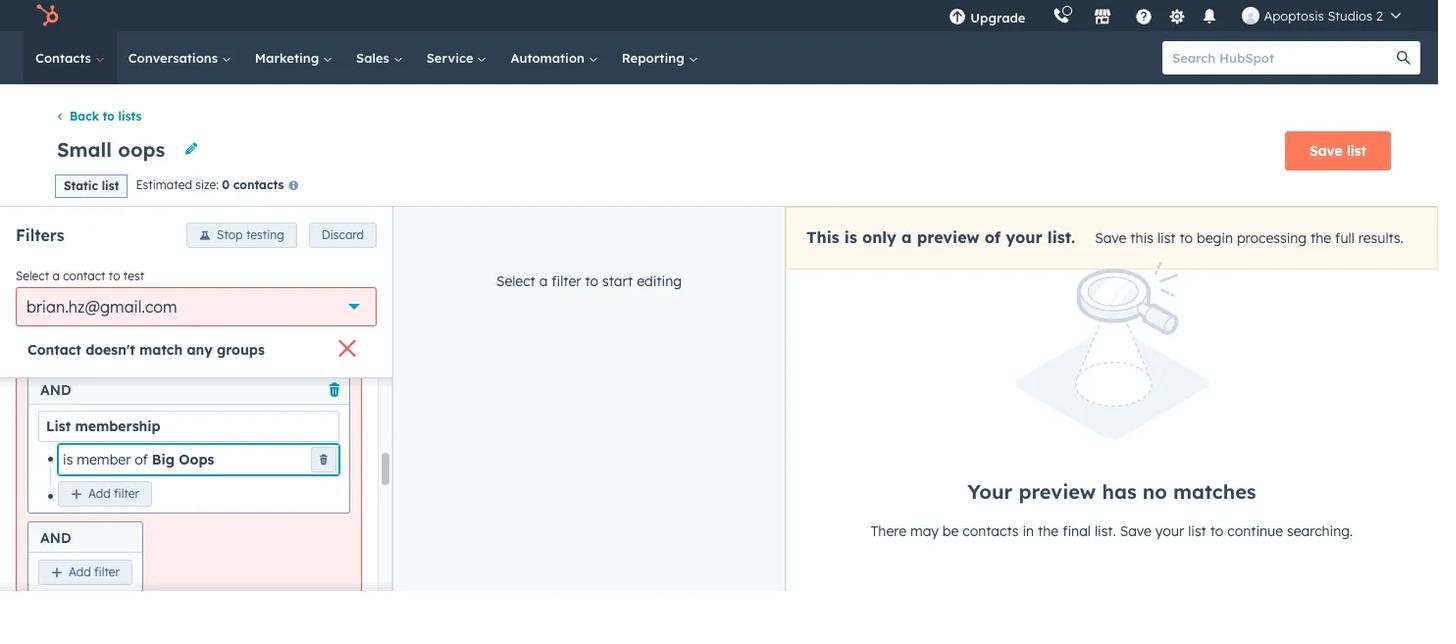 Task type: vqa. For each thing, say whether or not it's contained in the screenshot.
results.
yes



Task type: locate. For each thing, give the bounding box(es) containing it.
list up full
[[1347, 142, 1367, 160]]

0 horizontal spatial a
[[52, 269, 60, 283]]

save inside button
[[1310, 142, 1343, 160]]

0 vertical spatial and
[[40, 382, 71, 399]]

big
[[152, 451, 175, 469]]

back
[[70, 109, 99, 124]]

list
[[46, 418, 71, 436]]

to left start
[[585, 272, 599, 290]]

save up full
[[1310, 142, 1343, 160]]

to left "lists"
[[103, 109, 115, 124]]

1 vertical spatial and
[[40, 530, 71, 548]]

sales link
[[344, 31, 415, 84]]

sales
[[356, 50, 393, 66]]

has
[[1102, 480, 1137, 505]]

the right in
[[1038, 523, 1059, 541]]

0 vertical spatial is
[[845, 227, 857, 247]]

List name field
[[55, 137, 172, 163]]

1 vertical spatial filter
[[114, 487, 139, 502]]

brian.hz@gmail.com
[[26, 297, 177, 317]]

a
[[902, 227, 912, 247], [52, 269, 60, 283], [539, 272, 548, 290]]

save down has
[[1120, 523, 1152, 541]]

contacts inside page section element
[[233, 178, 284, 193]]

filter
[[552, 272, 581, 290], [114, 487, 139, 502], [94, 565, 120, 580]]

the left full
[[1311, 229, 1332, 247]]

editing
[[637, 272, 682, 290]]

your
[[1006, 227, 1043, 247], [1156, 523, 1184, 541]]

0 horizontal spatial the
[[1038, 523, 1059, 541]]

1 horizontal spatial select
[[496, 272, 535, 290]]

list
[[1347, 142, 1367, 160], [102, 178, 119, 193], [1158, 229, 1176, 247], [1188, 523, 1207, 541]]

0 vertical spatial save
[[1310, 142, 1343, 160]]

1 horizontal spatial the
[[1311, 229, 1332, 247]]

1 vertical spatial add filter
[[69, 565, 120, 580]]

contacts
[[35, 50, 95, 66]]

list. right final
[[1095, 523, 1116, 541]]

help image
[[1136, 9, 1153, 26]]

a left start
[[539, 272, 548, 290]]

of
[[985, 227, 1001, 247], [135, 451, 148, 469]]

add
[[88, 487, 111, 502], [69, 565, 91, 580]]

to for select a filter to start editing
[[585, 272, 599, 290]]

to left "begin"
[[1180, 229, 1193, 247]]

1 horizontal spatial preview
[[1019, 480, 1096, 505]]

contact
[[27, 341, 81, 359]]

test
[[123, 269, 144, 283]]

list. for your
[[1048, 227, 1076, 247]]

list. for final
[[1095, 523, 1116, 541]]

contacts left in
[[963, 523, 1019, 541]]

1 vertical spatial save
[[1095, 229, 1127, 247]]

0 vertical spatial of
[[985, 227, 1001, 247]]

1 horizontal spatial list.
[[1095, 523, 1116, 541]]

the
[[1311, 229, 1332, 247], [1038, 523, 1059, 541]]

and
[[40, 382, 71, 399], [40, 530, 71, 548]]

1 horizontal spatial contacts
[[963, 523, 1019, 541]]

is
[[845, 227, 857, 247], [63, 451, 73, 469]]

1 vertical spatial list.
[[1095, 523, 1116, 541]]

to
[[103, 109, 115, 124], [1180, 229, 1193, 247], [109, 269, 120, 283], [585, 272, 599, 290], [1210, 523, 1224, 541]]

1 horizontal spatial a
[[539, 272, 548, 290]]

1 vertical spatial your
[[1156, 523, 1184, 541]]

add filter button
[[58, 482, 152, 508], [38, 560, 132, 585]]

2 and from the top
[[40, 530, 71, 548]]

estimated size: 0 contacts
[[136, 178, 284, 193]]

membership
[[75, 418, 161, 436]]

to left test
[[109, 269, 120, 283]]

0 horizontal spatial of
[[135, 451, 148, 469]]

processing
[[1237, 229, 1307, 247]]

contacts for be
[[963, 523, 1019, 541]]

is right the this
[[845, 227, 857, 247]]

select a contact to test
[[16, 269, 144, 283]]

to left continue
[[1210, 523, 1224, 541]]

list. left 'this'
[[1048, 227, 1076, 247]]

studios
[[1328, 8, 1373, 24]]

0 horizontal spatial your
[[1006, 227, 1043, 247]]

a right only
[[902, 227, 912, 247]]

1 vertical spatial contacts
[[963, 523, 1019, 541]]

select for select a contact to test
[[16, 269, 49, 283]]

results.
[[1359, 229, 1404, 247]]

preview up final
[[1019, 480, 1096, 505]]

0 horizontal spatial contacts
[[233, 178, 284, 193]]

your
[[968, 480, 1013, 505]]

menu item
[[1039, 0, 1043, 31]]

select for select a filter to start editing
[[496, 272, 535, 290]]

add filter
[[88, 487, 139, 502], [69, 565, 120, 580]]

menu
[[935, 0, 1415, 31]]

0 horizontal spatial is
[[63, 451, 73, 469]]

save for save this list to begin processing the full results.
[[1095, 229, 1127, 247]]

contacts right 0
[[233, 178, 284, 193]]

this
[[1131, 229, 1154, 247]]

filter for bottommost add filter button
[[94, 565, 120, 580]]

search button
[[1387, 41, 1421, 75]]

groups
[[217, 341, 265, 359]]

conversations link
[[116, 31, 243, 84]]

0 vertical spatial preview
[[917, 227, 980, 247]]

1 horizontal spatial of
[[985, 227, 1001, 247]]

preview right only
[[917, 227, 980, 247]]

2 vertical spatial filter
[[94, 565, 120, 580]]

save left 'this'
[[1095, 229, 1127, 247]]

back to lists link
[[55, 109, 142, 124]]

oops
[[179, 451, 214, 469]]

list.
[[1048, 227, 1076, 247], [1095, 523, 1116, 541]]

service link
[[415, 31, 499, 84]]

tara schultz image
[[1243, 7, 1260, 25]]

contacts
[[233, 178, 284, 193], [963, 523, 1019, 541]]

0 vertical spatial list.
[[1048, 227, 1076, 247]]

apoptosis
[[1264, 8, 1324, 24]]

save list
[[1310, 142, 1367, 160]]

notifications image
[[1201, 9, 1219, 26]]

0 horizontal spatial list.
[[1048, 227, 1076, 247]]

a left contact
[[52, 269, 60, 283]]

filter for topmost add filter button
[[114, 487, 139, 502]]

any
[[187, 341, 213, 359]]

save
[[1310, 142, 1343, 160], [1095, 229, 1127, 247], [1120, 523, 1152, 541]]

preview
[[917, 227, 980, 247], [1019, 480, 1096, 505]]

1 vertical spatial of
[[135, 451, 148, 469]]

0 vertical spatial the
[[1311, 229, 1332, 247]]

is down list
[[63, 451, 73, 469]]

1 vertical spatial is
[[63, 451, 73, 469]]

0 vertical spatial contacts
[[233, 178, 284, 193]]

0 horizontal spatial select
[[16, 269, 49, 283]]

stop
[[217, 227, 243, 242]]

be
[[943, 523, 959, 541]]

in
[[1023, 523, 1034, 541]]



Task type: describe. For each thing, give the bounding box(es) containing it.
automation
[[511, 50, 588, 66]]

save list banner
[[47, 125, 1391, 173]]

save list button
[[1285, 131, 1391, 171]]

continue
[[1228, 523, 1283, 541]]

0
[[222, 178, 230, 193]]

upgrade
[[971, 10, 1026, 26]]

your preview has no matches
[[968, 480, 1256, 505]]

marketplaces image
[[1094, 9, 1112, 26]]

save for save list
[[1310, 142, 1343, 160]]

list down matches
[[1188, 523, 1207, 541]]

full
[[1335, 229, 1355, 247]]

hubspot image
[[35, 4, 59, 27]]

upgrade image
[[949, 9, 967, 26]]

notifications button
[[1193, 0, 1227, 31]]

contact
[[63, 269, 105, 283]]

0 vertical spatial add
[[88, 487, 111, 502]]

1 horizontal spatial is
[[845, 227, 857, 247]]

0 vertical spatial add filter
[[88, 487, 139, 502]]

2 horizontal spatial a
[[902, 227, 912, 247]]

hubspot link
[[24, 4, 74, 27]]

a for select a filter to start editing
[[539, 272, 548, 290]]

1 vertical spatial add
[[69, 565, 91, 580]]

marketing link
[[243, 31, 344, 84]]

menu containing apoptosis studios 2
[[935, 0, 1415, 31]]

calling icon image
[[1053, 8, 1071, 26]]

contacts for 0
[[233, 178, 284, 193]]

help button
[[1128, 0, 1161, 31]]

may
[[910, 523, 939, 541]]

final
[[1063, 523, 1091, 541]]

contacts link
[[24, 31, 116, 84]]

calling icon button
[[1045, 3, 1079, 28]]

conversations
[[128, 50, 222, 66]]

search image
[[1397, 51, 1411, 65]]

settings link
[[1165, 5, 1190, 26]]

doesn't
[[86, 341, 135, 359]]

0 horizontal spatial preview
[[917, 227, 980, 247]]

filters
[[16, 225, 64, 245]]

match
[[139, 341, 183, 359]]

testing
[[246, 227, 284, 242]]

reporting link
[[610, 31, 710, 84]]

0 vertical spatial add filter button
[[58, 482, 152, 508]]

begin
[[1197, 229, 1233, 247]]

2 vertical spatial save
[[1120, 523, 1152, 541]]

1 vertical spatial preview
[[1019, 480, 1096, 505]]

list right 'this'
[[1158, 229, 1176, 247]]

2
[[1376, 8, 1383, 24]]

1 vertical spatial the
[[1038, 523, 1059, 541]]

to for save this list to begin processing the full results.
[[1180, 229, 1193, 247]]

list right the static
[[102, 178, 119, 193]]

0 vertical spatial filter
[[552, 272, 581, 290]]

stop testing
[[217, 227, 284, 242]]

save this list to begin processing the full results.
[[1095, 229, 1404, 247]]

brian.hz@gmail.com button
[[16, 287, 377, 326]]

to for select a contact to test
[[109, 269, 120, 283]]

1 horizontal spatial your
[[1156, 523, 1184, 541]]

reporting
[[622, 50, 688, 66]]

start
[[602, 272, 633, 290]]

list inside button
[[1347, 142, 1367, 160]]

settings image
[[1168, 8, 1186, 26]]

discard
[[322, 227, 364, 242]]

stop testing button
[[186, 222, 297, 248]]

back to lists
[[70, 109, 142, 124]]

apoptosis studios 2
[[1264, 8, 1383, 24]]

to inside page section element
[[103, 109, 115, 124]]

static list
[[64, 178, 119, 193]]

is member of big oops
[[63, 451, 214, 469]]

matches
[[1173, 480, 1256, 505]]

this is only a preview of your list.
[[806, 227, 1076, 247]]

select a filter to start editing
[[496, 272, 682, 290]]

marketplaces button
[[1083, 0, 1124, 31]]

only
[[862, 227, 897, 247]]

size:
[[195, 178, 219, 193]]

0 vertical spatial your
[[1006, 227, 1043, 247]]

there may be contacts in the final list. save your list to continue searching.
[[871, 523, 1353, 541]]

there
[[871, 523, 907, 541]]

member
[[77, 451, 131, 469]]

marketing
[[255, 50, 323, 66]]

contact doesn't match any groups
[[27, 341, 265, 359]]

automation link
[[499, 31, 610, 84]]

static
[[64, 178, 98, 193]]

Search HubSpot search field
[[1163, 41, 1403, 75]]

list membership
[[46, 418, 161, 436]]

a for select a contact to test
[[52, 269, 60, 283]]

lists
[[118, 109, 142, 124]]

1 vertical spatial add filter button
[[38, 560, 132, 585]]

discard button
[[309, 222, 377, 248]]

page section element
[[0, 84, 1438, 206]]

apoptosis studios 2 button
[[1231, 0, 1413, 31]]

estimated
[[136, 178, 192, 193]]

service
[[426, 50, 477, 66]]

searching.
[[1287, 523, 1353, 541]]

1 and from the top
[[40, 382, 71, 399]]

no
[[1143, 480, 1167, 505]]

this
[[806, 227, 839, 247]]



